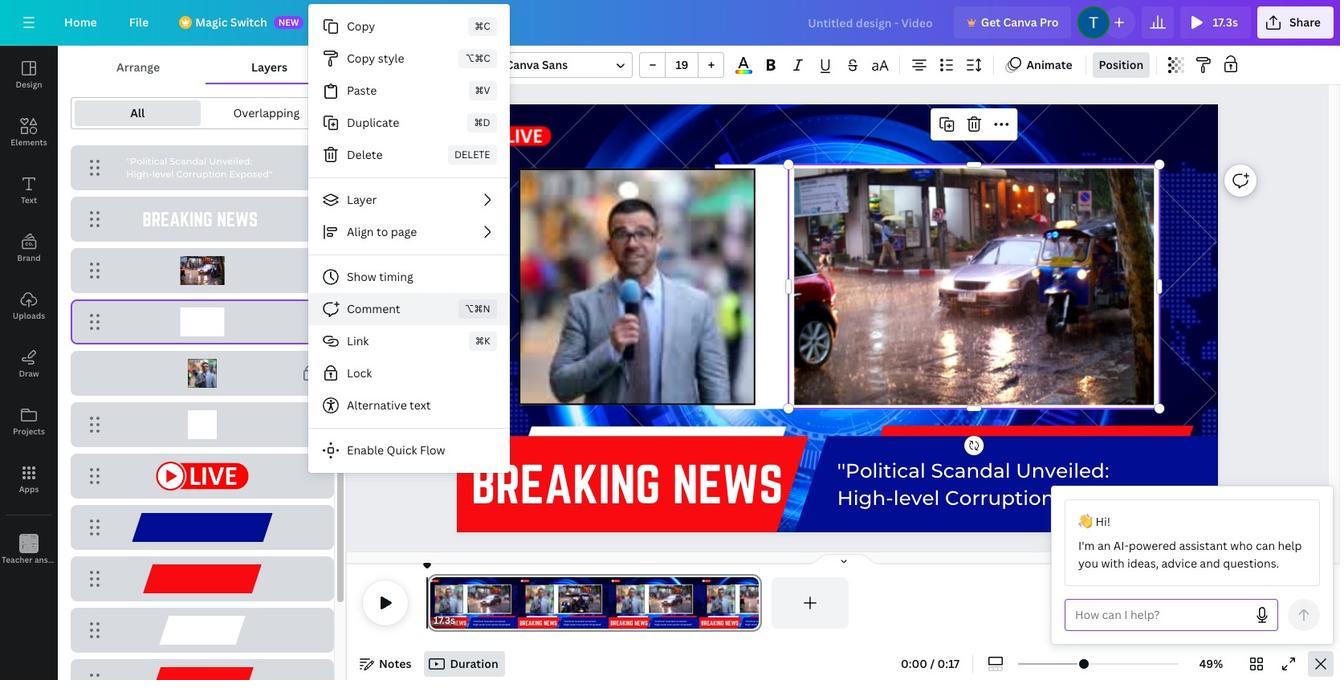 Task type: vqa. For each thing, say whether or not it's contained in the screenshot.


Task type: locate. For each thing, give the bounding box(es) containing it.
breaking news
[[143, 208, 258, 230], [472, 455, 783, 513]]

⌘k
[[475, 334, 490, 348]]

1 horizontal spatial ''political scandal unveiled: high-level corruption exposed''
[[838, 459, 1154, 510]]

1 vertical spatial high-
[[838, 486, 894, 510]]

lock button
[[308, 357, 510, 389]]

exposed''
[[229, 169, 273, 180], [1060, 486, 1154, 510]]

canva inside dropdown button
[[505, 57, 539, 72]]

copy for copy style
[[347, 51, 375, 66]]

news inside button
[[217, 208, 258, 230]]

home
[[64, 14, 97, 30]]

advice
[[1162, 556, 1197, 571]]

0 horizontal spatial breaking
[[143, 208, 213, 230]]

hi!
[[1096, 514, 1111, 529]]

;
[[28, 556, 30, 566]]

0 horizontal spatial breaking news
[[143, 208, 258, 230]]

trimming, end edge slider
[[748, 577, 762, 629]]

0 horizontal spatial corruption
[[176, 169, 227, 180]]

1 horizontal spatial 17.3s
[[1213, 14, 1238, 30]]

1 horizontal spatial high-
[[838, 486, 894, 510]]

file button
[[116, 6, 162, 39]]

0 vertical spatial 17.3s button
[[1181, 6, 1251, 39]]

1 horizontal spatial level
[[894, 486, 940, 510]]

1 copy from the top
[[347, 18, 375, 34]]

enable quick flow
[[347, 442, 445, 458]]

home link
[[51, 6, 110, 39]]

assistant
[[1179, 538, 1228, 553]]

1 vertical spatial ''political
[[838, 459, 926, 482]]

17.3s button
[[1181, 6, 1251, 39], [434, 613, 455, 629]]

text
[[410, 398, 431, 413]]

show
[[347, 269, 377, 284]]

0 horizontal spatial level
[[152, 169, 174, 180]]

0 horizontal spatial news
[[217, 208, 258, 230]]

0:00
[[901, 656, 928, 671]]

corruption
[[176, 169, 227, 180], [945, 486, 1055, 510]]

main menu bar
[[0, 0, 1340, 46]]

0 vertical spatial unveiled:
[[209, 156, 252, 167]]

news
[[217, 208, 258, 230], [673, 455, 783, 513]]

17.3s button inside main menu bar
[[1181, 6, 1251, 39]]

share
[[1290, 14, 1321, 30]]

magic switch
[[195, 14, 267, 30]]

canva inside button
[[1003, 14, 1037, 30]]

1 horizontal spatial exposed''
[[1060, 486, 1154, 510]]

arrange button
[[71, 52, 206, 83]]

0 vertical spatial news
[[217, 208, 258, 230]]

corruption inside button
[[176, 169, 227, 180]]

0 vertical spatial high-
[[126, 169, 152, 180]]

0 vertical spatial breaking
[[143, 208, 213, 230]]

1 horizontal spatial scandal
[[931, 459, 1011, 482]]

ai-
[[1114, 538, 1129, 553]]

get
[[981, 14, 1001, 30]]

design
[[16, 79, 42, 90]]

page
[[391, 224, 417, 239]]

unveiled: down overlapping button
[[209, 156, 252, 167]]

0 horizontal spatial exposed''
[[229, 169, 273, 180]]

''political inside button
[[126, 156, 167, 167]]

layer
[[347, 192, 377, 207]]

exposed'' down overlapping button
[[229, 169, 273, 180]]

high- up hide pages "image"
[[838, 486, 894, 510]]

canva left pro
[[1003, 14, 1037, 30]]

1 horizontal spatial corruption
[[945, 486, 1055, 510]]

all
[[130, 105, 145, 120]]

high- down all "button"
[[126, 169, 152, 180]]

high-
[[126, 169, 152, 180], [838, 486, 894, 510]]

17.3s
[[1213, 14, 1238, 30], [434, 614, 455, 627]]

i'm
[[1079, 538, 1095, 553]]

0 vertical spatial exposed''
[[229, 169, 273, 180]]

can
[[1256, 538, 1275, 553]]

0 horizontal spatial 17.3s button
[[434, 613, 455, 629]]

powered
[[1129, 538, 1176, 553]]

2 copy from the top
[[347, 51, 375, 66]]

0 horizontal spatial 17.3s
[[434, 614, 455, 627]]

0 vertical spatial breaking news
[[143, 208, 258, 230]]

1 vertical spatial breaking news
[[472, 455, 783, 513]]

0 horizontal spatial scandal
[[170, 156, 207, 167]]

canva left sans
[[505, 57, 539, 72]]

brand
[[17, 252, 41, 263]]

trimming, start edge slider
[[427, 577, 442, 629]]

draw button
[[0, 335, 58, 393]]

position button
[[1093, 52, 1150, 78]]

1 vertical spatial unveiled:
[[1016, 459, 1110, 482]]

17.3s button left page title text box
[[434, 613, 455, 629]]

0 vertical spatial copy
[[347, 18, 375, 34]]

new
[[278, 16, 299, 28]]

1 horizontal spatial breaking
[[472, 455, 661, 513]]

duration button
[[424, 651, 505, 677]]

17.3s left page title text box
[[434, 614, 455, 627]]

1 vertical spatial copy
[[347, 51, 375, 66]]

copy for copy
[[347, 18, 375, 34]]

17.3s left share dropdown button
[[1213, 14, 1238, 30]]

position
[[1099, 57, 1144, 72]]

1 horizontal spatial canva
[[1003, 14, 1037, 30]]

0 horizontal spatial unveiled:
[[209, 156, 252, 167]]

''political
[[126, 156, 167, 167], [838, 459, 926, 482]]

level
[[152, 169, 174, 180], [894, 486, 940, 510]]

0 vertical spatial ''political
[[126, 156, 167, 167]]

1 vertical spatial exposed''
[[1060, 486, 1154, 510]]

help
[[1278, 538, 1302, 553]]

Design title text field
[[795, 6, 947, 39]]

with
[[1101, 556, 1125, 571]]

canva
[[1003, 14, 1037, 30], [505, 57, 539, 72]]

1 vertical spatial breaking
[[472, 455, 661, 513]]

canva sans button
[[500, 52, 633, 78]]

high- inside button
[[126, 169, 152, 180]]

1 vertical spatial corruption
[[945, 486, 1055, 510]]

notes
[[379, 656, 412, 671]]

side panel tab list
[[0, 46, 82, 579]]

All button
[[75, 100, 200, 126]]

0 vertical spatial level
[[152, 169, 174, 180]]

breaking
[[143, 208, 213, 230], [472, 455, 661, 513]]

uploads
[[13, 310, 45, 321]]

0 horizontal spatial ''political
[[126, 156, 167, 167]]

overlapping
[[233, 105, 300, 120]]

teacher answer keys
[[2, 554, 82, 565]]

''political scandal unveiled: high-level corruption exposed''
[[126, 156, 273, 180], [838, 459, 1154, 510]]

align to page
[[347, 224, 417, 239]]

quick
[[387, 442, 417, 458]]

sans
[[542, 57, 568, 72]]

copy
[[347, 18, 375, 34], [347, 51, 375, 66]]

unveiled: up 👋 on the bottom of the page
[[1016, 459, 1110, 482]]

⌘c
[[475, 19, 490, 33]]

copy up copy style
[[347, 18, 375, 34]]

layers
[[251, 59, 288, 75]]

1 vertical spatial level
[[894, 486, 940, 510]]

0 vertical spatial canva
[[1003, 14, 1037, 30]]

text
[[21, 194, 37, 206]]

0 vertical spatial corruption
[[176, 169, 227, 180]]

17.3s button left share dropdown button
[[1181, 6, 1251, 39]]

49% button
[[1185, 651, 1238, 677]]

👋
[[1079, 514, 1093, 529]]

exposed'' up hi!
[[1060, 486, 1154, 510]]

color range image
[[735, 70, 753, 74]]

layer button
[[308, 184, 510, 216]]

0 vertical spatial 17.3s
[[1213, 14, 1238, 30]]

0 vertical spatial ''political scandal unveiled: high-level corruption exposed''
[[126, 156, 273, 180]]

group
[[640, 52, 725, 78]]

1 vertical spatial canva
[[505, 57, 539, 72]]

⌘v
[[475, 84, 490, 97]]

1 horizontal spatial ''political
[[838, 459, 926, 482]]

0 horizontal spatial canva
[[505, 57, 539, 72]]

unveiled:
[[209, 156, 252, 167], [1016, 459, 1110, 482]]

copy left style
[[347, 51, 375, 66]]

brand button
[[0, 219, 58, 277]]

0 horizontal spatial ''political scandal unveiled: high-level corruption exposed''
[[126, 156, 273, 180]]

scandal inside ''political scandal unveiled: high-level corruption exposed'' button
[[170, 156, 207, 167]]

1 horizontal spatial unveiled:
[[1016, 459, 1110, 482]]

0 vertical spatial scandal
[[170, 156, 207, 167]]

Overlapping button
[[204, 100, 329, 126]]

1 horizontal spatial 17.3s button
[[1181, 6, 1251, 39]]

apps button
[[0, 451, 58, 508]]

you
[[1079, 556, 1099, 571]]

0:00 / 0:17
[[901, 656, 960, 671]]

share button
[[1258, 6, 1334, 39]]

1 vertical spatial news
[[673, 455, 783, 513]]

1 horizontal spatial news
[[673, 455, 783, 513]]

0 horizontal spatial high-
[[126, 169, 152, 180]]

''political scandal unveiled: high-level corruption exposed'' button
[[71, 145, 334, 190]]



Task type: describe. For each thing, give the bounding box(es) containing it.
apps
[[19, 483, 39, 495]]

49%
[[1200, 656, 1223, 671]]

arrange
[[116, 59, 160, 75]]

delete
[[455, 148, 490, 161]]

enable
[[347, 442, 384, 458]]

unveiled: inside ''political scandal unveiled: high-level corruption exposed'' button
[[209, 156, 252, 167]]

duplicate
[[347, 115, 399, 130]]

level inside ''political scandal unveiled: high-level corruption exposed'' button
[[152, 169, 174, 180]]

⌥⌘c
[[465, 51, 490, 65]]

who
[[1230, 538, 1253, 553]]

notes button
[[353, 651, 418, 677]]

draw
[[19, 368, 39, 379]]

17.3s inside 'button'
[[1213, 14, 1238, 30]]

1 vertical spatial ''political scandal unveiled: high-level corruption exposed''
[[838, 459, 1154, 510]]

enable quick flow button
[[308, 434, 510, 467]]

get canva pro button
[[954, 6, 1072, 39]]

alternative text
[[347, 398, 431, 413]]

/
[[930, 656, 935, 671]]

– – number field
[[671, 57, 693, 72]]

an
[[1098, 538, 1111, 553]]

hide pages image
[[805, 553, 882, 566]]

ideas,
[[1128, 556, 1159, 571]]

animate button
[[1001, 52, 1079, 78]]

teacher
[[2, 554, 33, 565]]

align to page button
[[308, 216, 510, 248]]

text button
[[0, 161, 58, 219]]

uploads button
[[0, 277, 58, 335]]

breaking inside button
[[143, 208, 213, 230]]

1 vertical spatial 17.3s button
[[434, 613, 455, 629]]

pro
[[1040, 14, 1059, 30]]

style
[[378, 51, 404, 66]]

animate
[[1027, 57, 1073, 72]]

1 vertical spatial scandal
[[931, 459, 1011, 482]]

align
[[347, 224, 374, 239]]

copy style
[[347, 51, 404, 66]]

to
[[377, 224, 388, 239]]

👋 hi!
[[1079, 514, 1111, 529]]

show timing
[[347, 269, 413, 284]]

paste
[[347, 83, 377, 98]]

layers button
[[206, 52, 333, 83]]

⌘d
[[474, 116, 490, 129]]

i'm an ai-powered assistant who can help you with ideas, advice and questions.
[[1079, 538, 1302, 571]]

lock
[[347, 365, 372, 381]]

Page title text field
[[462, 613, 469, 629]]

file
[[129, 14, 149, 30]]

answer
[[34, 554, 62, 565]]

canva sans
[[505, 57, 568, 72]]

0:17
[[938, 656, 960, 671]]

and
[[1200, 556, 1221, 571]]

delete
[[347, 147, 383, 162]]

elements
[[11, 137, 47, 148]]

design button
[[0, 46, 58, 104]]

Ask Canva Assistant for help text field
[[1075, 600, 1246, 630]]

timing
[[379, 269, 413, 284]]

alternative
[[347, 398, 407, 413]]

exposed'' inside button
[[229, 169, 273, 180]]

get canva pro
[[981, 14, 1059, 30]]

''political scandal unveiled: high-level corruption exposed'' inside button
[[126, 156, 273, 180]]

duration
[[450, 656, 498, 671]]

link
[[347, 333, 369, 349]]

alternative text button
[[308, 389, 510, 422]]

1 vertical spatial 17.3s
[[434, 614, 455, 627]]

assistant panel dialog
[[1051, 486, 1334, 645]]

questions.
[[1223, 556, 1279, 571]]

breaking news inside button
[[143, 208, 258, 230]]

1 horizontal spatial breaking news
[[472, 455, 783, 513]]

keys
[[64, 554, 82, 565]]

breaking news button
[[71, 197, 334, 242]]

projects button
[[0, 393, 58, 451]]

projects
[[13, 426, 45, 437]]

⌥⌘n
[[465, 302, 490, 316]]

elements button
[[0, 104, 58, 161]]

comment
[[347, 301, 400, 316]]

show timing button
[[308, 261, 510, 293]]



